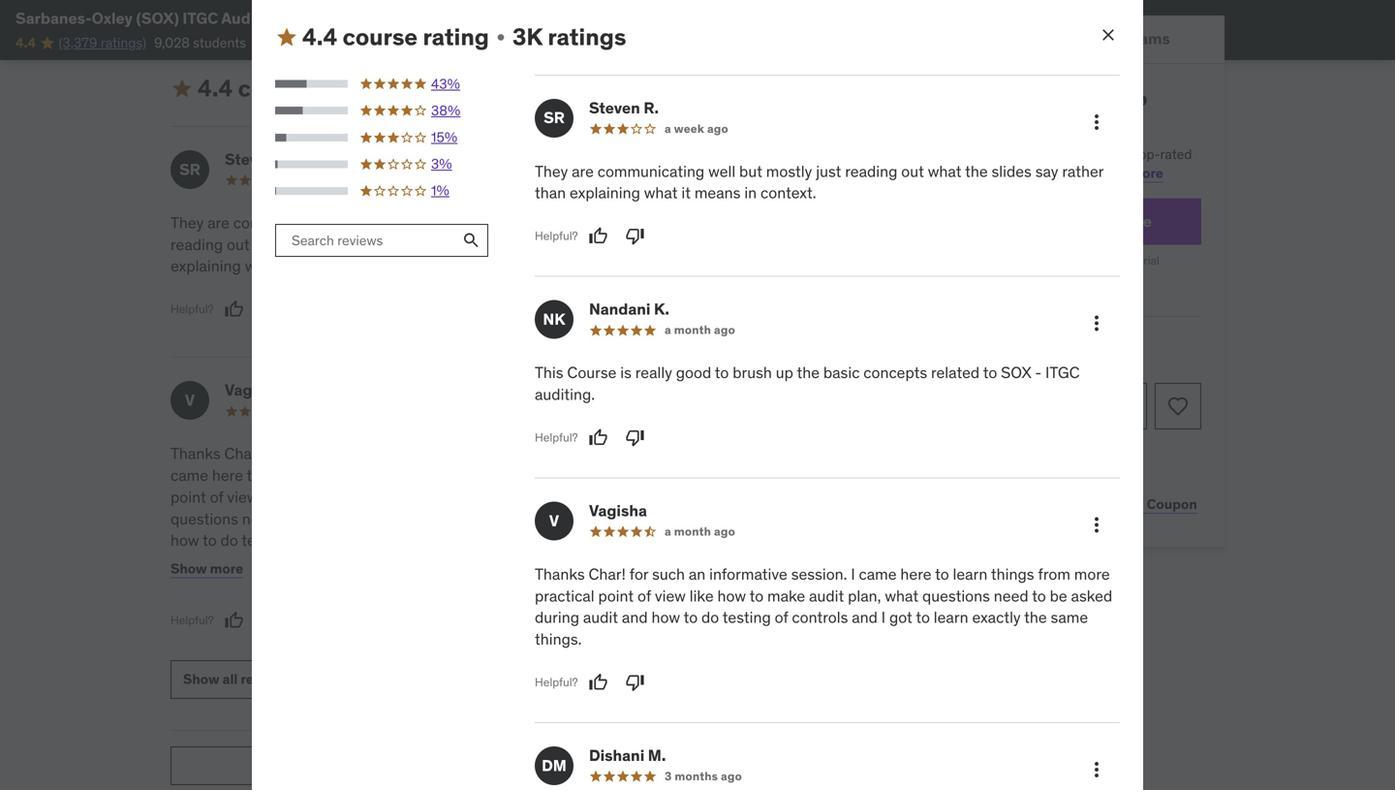 Task type: locate. For each thing, give the bounding box(es) containing it.
means
[[695, 183, 741, 203], [295, 256, 342, 276]]

this up in
[[535, 363, 564, 383]]

sox right $59.99 at top
[[1002, 363, 1032, 383]]

0 vertical spatial out
[[902, 161, 925, 181]]

auditing.
[[786, 234, 846, 254], [535, 384, 595, 404]]

dishani up the mark review by nandani k. as helpful image
[[580, 380, 635, 400]]

2 vertical spatial informative
[[710, 564, 788, 584]]

nandani inside dialog
[[589, 299, 651, 319]]

this right submit search 'image' at the top of page
[[525, 213, 554, 233]]

1 horizontal spatial such
[[653, 564, 685, 584]]

m. up 3 on the left bottom of the page
[[648, 745, 666, 765]]

1 vertical spatial like
[[690, 586, 714, 606]]

38%
[[431, 102, 461, 119]]

0 horizontal spatial r.
[[280, 149, 295, 169]]

dishani for in a nutshell this course is short and sweet. it was very insightful, informative and clear. thank you!
[[580, 380, 635, 400]]

auditing. inside dialog
[[535, 384, 595, 404]]

1 horizontal spatial in
[[745, 183, 757, 203]]

show for 4.4 course rating
[[183, 671, 220, 688]]

brush
[[723, 213, 763, 233], [733, 363, 773, 383]]

is inside the 'in a nutshell this course is short and sweet. it was very insightful, informative and clear. thank you!'
[[692, 444, 704, 463]]

means inside dialog
[[695, 183, 741, 203]]

1 horizontal spatial sox
[[1002, 363, 1032, 383]]

coordination
[[370, 8, 467, 28]]

more inside dialog
[[1075, 564, 1111, 584]]

do
[[221, 530, 238, 550], [702, 608, 720, 627]]

1 vertical spatial dishani
[[589, 745, 645, 765]]

1 vertical spatial same
[[1051, 608, 1089, 627]]

just
[[816, 161, 842, 181], [452, 213, 477, 233]]

dishani inside dialog
[[589, 745, 645, 765]]

helpful?
[[535, 228, 578, 244], [171, 302, 214, 317], [535, 430, 578, 445], [525, 533, 569, 548], [171, 613, 214, 628], [535, 675, 578, 690]]

explaining inside dialog
[[570, 183, 641, 203]]

course,
[[970, 145, 1014, 163]]

mark review by nandani k. as helpful image
[[589, 428, 608, 447]]

2 horizontal spatial 4.4
[[302, 22, 338, 51]]

xsmall image
[[240, 9, 255, 24], [493, 29, 509, 45], [389, 81, 404, 96]]

0 vertical spatial medium image
[[275, 26, 299, 49]]

dm up in
[[532, 390, 557, 410]]

show for v
[[171, 560, 207, 577]]

nk
[[534, 159, 556, 179], [543, 309, 566, 329]]

1 horizontal spatial make
[[768, 586, 806, 606]]

v
[[185, 390, 195, 410], [550, 511, 559, 531]]

1 horizontal spatial for
[[630, 564, 649, 584]]

course
[[558, 213, 607, 233], [568, 363, 617, 383]]

they inside dialog
[[535, 161, 568, 181]]

dishani m. up mark review by nandani k. as unhelpful image
[[580, 380, 657, 400]]

mark review by vagisha as helpful image
[[589, 673, 608, 692]]

during
[[365, 509, 409, 529], [535, 608, 580, 627]]

0 vertical spatial communicating
[[598, 161, 705, 181]]

such
[[288, 444, 321, 463], [653, 564, 685, 584]]

basic right submit search 'image' at the top of page
[[525, 234, 562, 254]]

related
[[633, 234, 682, 254], [932, 363, 980, 383]]

nandani k. down mark review by steven r. as unhelpful image
[[589, 299, 670, 319]]

course inside dialog
[[343, 22, 418, 51]]

is left short
[[692, 444, 704, 463]]

3
[[665, 769, 672, 784]]

1 horizontal spatial concepts
[[864, 363, 928, 383]]

0 horizontal spatial than
[[433, 234, 464, 254]]

things. inside dialog
[[535, 629, 582, 649]]

than inside dialog
[[535, 183, 566, 203]]

1 horizontal spatial well
[[709, 161, 736, 181]]

3k
[[513, 22, 543, 51], [408, 74, 438, 103]]

4.4
[[302, 22, 338, 51], [16, 34, 36, 51], [198, 74, 233, 103]]

this
[[944, 145, 967, 163], [613, 444, 638, 463]]

1 horizontal spatial session.
[[792, 564, 848, 584]]

1 vertical spatial things.
[[535, 629, 582, 649]]

0 vertical spatial be
[[298, 509, 316, 529]]

rather left our
[[1063, 161, 1104, 181]]

for
[[1099, 211, 1119, 231], [265, 444, 284, 463], [630, 564, 649, 584]]

all
[[223, 671, 238, 688]]

than
[[535, 183, 566, 203], [433, 234, 464, 254]]

trial
[[1140, 253, 1160, 268]]

0 vertical spatial itgc
[[183, 8, 218, 28]]

4.4 inside dialog
[[302, 22, 338, 51]]

dishani m. for dm
[[589, 745, 666, 765]]

0 vertical spatial 4.4 course rating
[[302, 22, 489, 51]]

good right mark review by steven r. as unhelpful image
[[667, 213, 702, 233]]

1 vertical spatial in
[[345, 256, 358, 276]]

medium image down '9,028' at the left
[[171, 77, 194, 100]]

0 vertical spatial say
[[1036, 161, 1059, 181]]

0 horizontal spatial vagisha
[[225, 380, 283, 400]]

rather down 1% button
[[388, 234, 429, 254]]

of inside get this course, plus 11,000+ of our top-rated courses, with personal plan.
[[1097, 145, 1109, 163]]

4.4 course rating up 43% button
[[302, 22, 489, 51]]

same right show more
[[249, 552, 287, 572]]

2 vertical spatial show
[[183, 671, 220, 688]]

1 horizontal spatial they are communicating well but mostly just reading out what the slides say rather than explaining what it means in context.
[[535, 161, 1104, 203]]

got
[[409, 530, 432, 550], [890, 608, 913, 627]]

dishani m. inside dialog
[[589, 745, 666, 765]]

38% button
[[275, 101, 490, 120]]

view
[[227, 487, 258, 507], [655, 586, 686, 606]]

0 vertical spatial plan,
[[420, 487, 454, 507]]

ratings inside dialog
[[548, 22, 627, 51]]

personal up $16.58
[[994, 211, 1059, 231]]

point
[[171, 487, 206, 507], [599, 586, 634, 606]]

0 vertical spatial r.
[[644, 98, 659, 118]]

rating
[[423, 22, 489, 51], [318, 74, 385, 103]]

course up 43% button
[[343, 22, 418, 51]]

is up mark review by nandani k. as unhelpful image
[[621, 363, 632, 383]]

ratings
[[548, 22, 627, 51], [443, 74, 522, 103]]

1 vertical spatial k.
[[654, 299, 670, 319]]

0 vertical spatial context.
[[761, 183, 817, 203]]

0 vertical spatial this
[[944, 145, 967, 163]]

course
[[343, 22, 418, 51], [238, 74, 313, 103], [642, 444, 689, 463]]

point up show more
[[171, 487, 206, 507]]

4.4 for the right xsmall 'image' medium image
[[302, 22, 338, 51]]

dishani m. for in a nutshell this course is short and sweet. it was very insightful, informative and clear. thank you!
[[580, 380, 657, 400]]

point down mark review by dishani m. as unhelpful image
[[599, 586, 634, 606]]

show inside show more button
[[171, 560, 207, 577]]

1 horizontal spatial auditing.
[[786, 234, 846, 254]]

really
[[626, 213, 663, 233], [636, 363, 673, 383]]

1 vertical spatial just
[[452, 213, 477, 233]]

dialog
[[252, 0, 1144, 790]]

1 horizontal spatial they
[[535, 161, 568, 181]]

say up try personal plan for free
[[1036, 161, 1059, 181]]

helpful? for mark review by vagisha as helpful image
[[535, 675, 578, 690]]

1 vertical spatial m.
[[648, 745, 666, 765]]

nandani up mark review by steven r. as unhelpful image
[[580, 149, 641, 169]]

show inside show all reviews 'button'
[[183, 671, 220, 688]]

1 vertical spatial asked
[[1072, 586, 1113, 606]]

ago
[[708, 121, 729, 136], [343, 172, 364, 187], [705, 172, 726, 187], [714, 322, 736, 337], [714, 524, 736, 539], [721, 769, 743, 784]]

but
[[740, 161, 763, 181], [375, 213, 398, 233]]

do inside dialog
[[702, 608, 720, 627]]

1 vertical spatial char!
[[589, 564, 626, 584]]

practical down mark review by dishani m. as helpful icon in the left bottom of the page
[[535, 586, 595, 606]]

0 vertical spatial came
[[171, 465, 208, 485]]

personal inside get this course, plus 11,000+ of our top-rated courses, with personal plan.
[[1002, 164, 1055, 182]]

r. inside dialog
[[644, 98, 659, 118]]

1 vertical spatial 4.4 course rating
[[198, 74, 385, 103]]

course left mark review by steven r. as unhelpful image
[[558, 213, 607, 233]]

audit
[[382, 487, 417, 507], [413, 509, 448, 529], [810, 586, 845, 606], [583, 608, 619, 627]]

rating inside dialog
[[423, 22, 489, 51]]

1 vertical spatial up
[[776, 363, 794, 383]]

session.
[[427, 444, 483, 463], [792, 564, 848, 584]]

an
[[325, 444, 342, 463], [689, 564, 706, 584]]

show
[[171, 7, 207, 25], [171, 560, 207, 577], [183, 671, 220, 688]]

1 horizontal spatial during
[[535, 608, 580, 627]]

0 vertical spatial up
[[767, 213, 784, 233]]

was
[[525, 465, 552, 485]]

is left mark review by steven r. as unhelpful image
[[611, 213, 622, 233]]

nandani down mark review by steven r. as unhelpful image
[[589, 299, 651, 319]]

session. inside dialog
[[792, 564, 848, 584]]

they are communicating well but mostly just reading out what the slides say rather than explaining what it means in context. inside dialog
[[535, 161, 1104, 203]]

1 horizontal spatial do
[[702, 608, 720, 627]]

dishani m. up 3 on the left bottom of the page
[[589, 745, 666, 765]]

1 vertical spatial show
[[171, 560, 207, 577]]

need
[[242, 509, 277, 529], [994, 586, 1029, 606]]

4.4 course rating for the middle xsmall 'image'
[[198, 74, 385, 103]]

up
[[767, 213, 784, 233], [776, 363, 794, 383]]

1 horizontal spatial -
[[1036, 363, 1042, 383]]

dishani m.
[[580, 380, 657, 400], [589, 745, 666, 765]]

a month ago for mark review by nandani k. as unhelpful image
[[665, 322, 736, 337]]

m. for in a nutshell this course is short and sweet. it was very insightful, informative and clear. thank you!
[[639, 380, 657, 400]]

0 horizontal spatial mark review by steven r. as helpful image
[[225, 300, 244, 319]]

4.4 course rating inside dialog
[[302, 22, 489, 51]]

4.4 up 43% button
[[302, 22, 338, 51]]

month inside starting at $16.58 per month after trial cancel anytime
[[1077, 253, 1110, 268]]

1 vertical spatial questions
[[923, 586, 991, 606]]

0 vertical spatial just
[[816, 161, 842, 181]]

this up courses,
[[944, 145, 967, 163]]

0 vertical spatial reading
[[846, 161, 898, 181]]

sweet.
[[777, 444, 822, 463]]

0 vertical spatial xsmall image
[[240, 9, 255, 24]]

1 horizontal spatial questions
[[923, 586, 991, 606]]

4.4 down sarbanes-
[[16, 34, 36, 51]]

personal inside try personal plan for free link
[[994, 211, 1059, 231]]

good up short
[[676, 363, 712, 383]]

dm right report
[[542, 756, 567, 775]]

learn more link
[[1092, 164, 1164, 182]]

rating up the 43%
[[423, 22, 489, 51]]

communicating inside dialog
[[598, 161, 705, 181]]

say down 1% button
[[361, 234, 384, 254]]

course up the mark review by nandani k. as helpful image
[[568, 363, 617, 383]]

steven
[[589, 98, 641, 118], [225, 149, 276, 169]]

xsmall image inside the show less button
[[240, 9, 255, 24]]

1 horizontal spatial rather
[[1063, 161, 1104, 181]]

1 horizontal spatial point
[[599, 586, 634, 606]]

such inside dialog
[[653, 564, 685, 584]]

dishani down the mark review by vagisha as unhelpful image on the bottom left of page
[[589, 745, 645, 765]]

sox right mark review by steven r. as unhelpful image
[[703, 234, 734, 254]]

1 horizontal spatial but
[[740, 161, 763, 181]]

4.4 course rating down concepts
[[198, 74, 385, 103]]

1 vertical spatial steven r.
[[225, 149, 295, 169]]

practical inside dialog
[[535, 586, 595, 606]]

basic up it
[[824, 363, 860, 383]]

0 horizontal spatial an
[[325, 444, 342, 463]]

this course is really good to brush up the basic concepts related to sox - itgc auditing.
[[525, 213, 846, 254], [535, 363, 1080, 404]]

mark review by vagisha as unhelpful image
[[626, 673, 645, 692]]

mark review by steven r. as unhelpful image
[[626, 226, 645, 246]]

medium image
[[275, 26, 299, 49], [171, 77, 194, 100]]

0 vertical spatial this course is really good to brush up the basic concepts related to sox - itgc auditing.
[[525, 213, 846, 254]]

try personal plan for free
[[969, 211, 1153, 231]]

rating up 15% button
[[318, 74, 385, 103]]

good inside dialog
[[676, 363, 712, 383]]

1 horizontal spatial thanks
[[535, 564, 585, 584]]

a week ago inside dialog
[[665, 121, 729, 136]]

explaining
[[570, 183, 641, 203], [171, 256, 241, 276]]

1 vertical spatial -
[[1036, 363, 1042, 383]]

1 vertical spatial context.
[[362, 256, 417, 276]]

plan
[[1062, 211, 1095, 231]]

practical left was
[[426, 465, 485, 485]]

1 horizontal spatial say
[[1036, 161, 1059, 181]]

0 vertical spatial basic
[[525, 234, 562, 254]]

1 vertical spatial controls
[[792, 608, 849, 627]]

additional actions for review by nandani k. image
[[1086, 312, 1109, 335]]

learn
[[265, 465, 299, 485], [453, 530, 488, 550], [953, 564, 988, 584], [934, 608, 969, 627]]

show less button
[[171, 0, 255, 36]]

plan, inside dialog
[[848, 586, 882, 606]]

this
[[525, 213, 554, 233], [535, 363, 564, 383]]

m. up mark review by nandani k. as unhelpful image
[[639, 380, 657, 400]]

plan,
[[420, 487, 454, 507], [848, 586, 882, 606]]

1 horizontal spatial just
[[816, 161, 842, 181]]

audit
[[221, 8, 261, 28]]

insightful,
[[589, 465, 657, 485]]

mark review by dishani m. as unhelpful image
[[616, 531, 636, 550]]

ago for additional actions for review by dishani m. icon
[[721, 769, 743, 784]]

0 horizontal spatial mostly
[[402, 213, 448, 233]]

0 horizontal spatial need
[[242, 509, 277, 529]]

1 horizontal spatial plan,
[[848, 586, 882, 606]]

communicating
[[598, 161, 705, 181], [233, 213, 340, 233]]

a inside the 'in a nutshell this course is short and sweet. it was very insightful, informative and clear. thank you!'
[[542, 444, 550, 463]]

personal down the plus
[[1002, 164, 1055, 182]]

1 vertical spatial this
[[613, 444, 638, 463]]

0 vertical spatial rather
[[1063, 161, 1104, 181]]

cancel
[[1021, 277, 1056, 292]]

practical
[[426, 465, 485, 485], [535, 586, 595, 606]]

in
[[745, 183, 757, 203], [345, 256, 358, 276]]

3k ratings
[[513, 22, 627, 51], [408, 74, 522, 103]]

things.
[[290, 552, 337, 572], [535, 629, 582, 649]]

asked
[[319, 509, 361, 529], [1072, 586, 1113, 606]]

0 horizontal spatial basic
[[525, 234, 562, 254]]

mark review by steven r. as helpful image
[[589, 226, 608, 246], [225, 300, 244, 319]]

course down students
[[238, 74, 313, 103]]

0 horizontal spatial medium image
[[171, 77, 194, 100]]

2 vertical spatial for
[[630, 564, 649, 584]]

0 horizontal spatial slides
[[317, 234, 357, 254]]

0 horizontal spatial they
[[171, 213, 204, 233]]

3k inside dialog
[[513, 22, 543, 51]]

1 vertical spatial is
[[621, 363, 632, 383]]

1 vertical spatial view
[[655, 586, 686, 606]]

medium image right audit
[[275, 26, 299, 49]]

1 vertical spatial ratings
[[443, 74, 522, 103]]

0 horizontal spatial just
[[452, 213, 477, 233]]

4.4 down students
[[198, 74, 233, 103]]

medium image for the right xsmall 'image'
[[275, 26, 299, 49]]

1 vertical spatial medium image
[[171, 77, 194, 100]]

nandani k. up mark review by steven r. as unhelpful image
[[580, 149, 660, 169]]

is
[[611, 213, 622, 233], [621, 363, 632, 383], [692, 444, 704, 463]]

informative inside the 'in a nutshell this course is short and sweet. it was very insightful, informative and clear. thank you!'
[[661, 465, 739, 485]]

an inside dialog
[[689, 564, 706, 584]]

v inside dialog
[[550, 511, 559, 531]]

0 vertical spatial mostly
[[767, 161, 813, 181]]

reading
[[846, 161, 898, 181], [171, 234, 223, 254]]

this up the insightful,
[[613, 444, 638, 463]]

1 vertical spatial exactly
[[973, 608, 1021, 627]]

like
[[262, 487, 286, 507], [690, 586, 714, 606]]

how
[[290, 487, 319, 507], [171, 530, 199, 550], [718, 586, 746, 606], [652, 608, 681, 627]]

1 vertical spatial good
[[676, 363, 712, 383]]

course for the right xsmall 'image' medium image
[[343, 22, 418, 51]]

same down additional actions for review by vagisha icon
[[1051, 608, 1089, 627]]

here inside dialog
[[901, 564, 932, 584]]

0 vertical spatial testing
[[242, 530, 290, 550]]

steven r. inside dialog
[[589, 98, 659, 118]]

this inside get this course, plus 11,000+ of our top-rated courses, with personal plan.
[[944, 145, 967, 163]]

0 vertical spatial exactly
[[171, 552, 219, 572]]

0 vertical spatial like
[[262, 487, 286, 507]]

basic
[[525, 234, 562, 254], [824, 363, 860, 383]]

course up the insightful,
[[642, 444, 689, 463]]

4.4 for medium image for the middle xsmall 'image'
[[198, 74, 233, 103]]

try
[[969, 211, 991, 231]]

course inside dialog
[[568, 363, 617, 383]]

1 vertical spatial from
[[1039, 564, 1071, 584]]

more
[[1131, 164, 1164, 182], [386, 465, 422, 485], [210, 560, 243, 577], [1075, 564, 1111, 584]]

to inside subscribe to udemy's top courses
[[1013, 88, 1033, 111]]

helpful? for the mark review by nandani k. as helpful image
[[535, 430, 578, 445]]

0 horizontal spatial make
[[340, 487, 378, 507]]

at
[[1006, 253, 1016, 268]]

additional actions for review by dishani m. image
[[1086, 758, 1109, 781]]

dialog containing 4.4 course rating
[[252, 0, 1144, 790]]

1 horizontal spatial steven r.
[[589, 98, 659, 118]]

free
[[1123, 211, 1153, 231]]

r.
[[644, 98, 659, 118], [280, 149, 295, 169]]

slides inside dialog
[[992, 161, 1032, 181]]

good
[[667, 213, 702, 233], [676, 363, 712, 383]]

steven r.
[[589, 98, 659, 118], [225, 149, 295, 169]]



Task type: vqa. For each thing, say whether or not it's contained in the screenshot.
'Tips for sitting in the breathwork and meditation sessions'
no



Task type: describe. For each thing, give the bounding box(es) containing it.
full
[[1009, 469, 1027, 484]]

submit search image
[[462, 230, 481, 250]]

0 horizontal spatial sox
[[703, 234, 734, 254]]

1 vertical spatial point
[[599, 586, 634, 606]]

1 horizontal spatial mark review by steven r. as helpful image
[[589, 226, 608, 246]]

medium image for the middle xsmall 'image'
[[171, 77, 194, 100]]

clear.
[[772, 465, 809, 485]]

close modal image
[[1099, 25, 1119, 45]]

say inside dialog
[[1036, 161, 1059, 181]]

(3,379
[[59, 34, 97, 51]]

back
[[1059, 445, 1086, 460]]

more inside button
[[210, 560, 243, 577]]

apply
[[1107, 495, 1145, 513]]

make inside dialog
[[768, 586, 806, 606]]

0 horizontal spatial reading
[[171, 234, 223, 254]]

0 vertical spatial point
[[171, 487, 206, 507]]

show inside the show less button
[[171, 7, 207, 25]]

15% button
[[275, 128, 490, 147]]

0 horizontal spatial they are communicating well but mostly just reading out what the slides say rather than explaining what it means in context.
[[171, 213, 477, 276]]

1 horizontal spatial steven
[[589, 98, 641, 118]]

related inside dialog
[[932, 363, 980, 383]]

char! inside dialog
[[589, 564, 626, 584]]

0 vertical spatial a month ago
[[655, 172, 726, 187]]

0 vertical spatial thanks
[[171, 444, 221, 463]]

up inside dialog
[[776, 363, 794, 383]]

0 horizontal spatial plan,
[[420, 487, 454, 507]]

get this course, plus 11,000+ of our top-rated courses, with personal plan.
[[919, 145, 1193, 182]]

0 vertical spatial related
[[633, 234, 682, 254]]

plus
[[1017, 145, 1043, 163]]

1 vertical spatial brush
[[733, 363, 773, 383]]

0 vertical spatial nandani
[[580, 149, 641, 169]]

thanks char! for such an informative session. i came here to learn things from more practical point of view like how to make audit plan, what questions need to be asked during audit and how to do testing of controls and i got to learn exactly the same things. inside dialog
[[535, 564, 1113, 649]]

ago for additional actions for review by steven r. image
[[708, 121, 729, 136]]

testing inside dialog
[[723, 608, 771, 627]]

0 horizontal spatial a week ago
[[301, 172, 364, 187]]

report
[[467, 757, 511, 774]]

0 horizontal spatial things.
[[290, 552, 337, 572]]

1 horizontal spatial view
[[655, 586, 686, 606]]

show more
[[171, 560, 243, 577]]

1 vertical spatial really
[[636, 363, 673, 383]]

0 vertical spatial dm
[[532, 390, 557, 410]]

coupon
[[1148, 495, 1198, 513]]

nandani k. inside dialog
[[589, 299, 670, 319]]

nk inside dialog
[[543, 309, 566, 329]]

1 vertical spatial thanks
[[535, 564, 585, 584]]

try personal plan for free link
[[919, 198, 1202, 245]]

0 vertical spatial in
[[745, 183, 757, 203]]

starting at $16.58 per month after trial cancel anytime
[[961, 253, 1160, 292]]

0 vertical spatial here
[[212, 465, 243, 485]]

this course is really good to brush up the basic concepts related to sox - itgc auditing. inside dialog
[[535, 363, 1080, 404]]

during inside dialog
[[535, 608, 580, 627]]

lifetime
[[1030, 469, 1073, 484]]

- inside dialog
[[1036, 363, 1042, 383]]

helpful? for mark review by dishani m. as helpful icon in the left bottom of the page
[[525, 533, 569, 548]]

0 vertical spatial brush
[[723, 213, 763, 233]]

1 vertical spatial slides
[[317, 234, 357, 254]]

ago for additional actions for review by nandani k. "icon"
[[714, 322, 736, 337]]

per
[[1057, 253, 1074, 268]]

m. for dm
[[648, 745, 666, 765]]

day
[[997, 445, 1017, 460]]

controls inside dialog
[[792, 608, 849, 627]]

0 horizontal spatial testing
[[242, 530, 290, 550]]

learn
[[1092, 164, 1128, 182]]

3k for the middle xsmall 'image'
[[408, 74, 438, 103]]

got inside dialog
[[890, 608, 913, 627]]

you!
[[572, 487, 600, 507]]

9,028
[[154, 34, 190, 51]]

came inside dialog
[[859, 564, 897, 584]]

ratings for the right xsmall 'image'
[[548, 22, 627, 51]]

1 vertical spatial itgc
[[748, 234, 782, 254]]

15%
[[431, 128, 458, 146]]

4.4 course rating for the right xsmall 'image'
[[302, 22, 489, 51]]

subscribe
[[919, 88, 1010, 111]]

$16.58
[[1019, 253, 1054, 268]]

1 vertical spatial dm
[[542, 756, 567, 775]]

3% button
[[275, 155, 490, 174]]

0 horizontal spatial well
[[344, 213, 371, 233]]

top
[[1117, 88, 1148, 111]]

0 horizontal spatial for
[[265, 444, 284, 463]]

just inside dialog
[[816, 161, 842, 181]]

30-day money-back guarantee full lifetime access apply coupon
[[978, 445, 1198, 513]]

0 vertical spatial this
[[525, 213, 554, 233]]

less
[[210, 7, 236, 25]]

mark review by vagisha as helpful image
[[225, 611, 244, 630]]

anytime
[[1059, 277, 1101, 292]]

questions inside dialog
[[923, 586, 991, 606]]

course for medium image for the middle xsmall 'image'
[[238, 74, 313, 103]]

0 horizontal spatial in
[[345, 256, 358, 276]]

3k for the right xsmall 'image'
[[513, 22, 543, 51]]

0 horizontal spatial do
[[221, 530, 238, 550]]

teams tab list
[[896, 16, 1225, 64]]

in
[[525, 444, 538, 463]]

with
[[973, 164, 999, 182]]

this inside the 'in a nutshell this course is short and sweet. it was very insightful, informative and clear. thank you!'
[[613, 444, 638, 463]]

0 vertical spatial make
[[340, 487, 378, 507]]

0 horizontal spatial view
[[227, 487, 258, 507]]

wishlist image
[[1167, 394, 1190, 418]]

0 horizontal spatial be
[[298, 509, 316, 529]]

starting
[[961, 253, 1003, 268]]

months
[[675, 769, 718, 784]]

teams button
[[1069, 16, 1225, 62]]

udemy's
[[1036, 88, 1114, 111]]

it inside dialog
[[682, 183, 691, 203]]

money-
[[1020, 445, 1059, 460]]

1 vertical spatial out
[[227, 234, 250, 254]]

1 vertical spatial mostly
[[402, 213, 448, 233]]

30-
[[978, 445, 997, 460]]

like inside dialog
[[690, 586, 714, 606]]

it
[[826, 444, 835, 463]]

but inside dialog
[[740, 161, 763, 181]]

courses,
[[919, 164, 970, 182]]

11,000+
[[1046, 145, 1094, 163]]

1 vertical spatial sr
[[179, 159, 201, 179]]

0 vertical spatial informative
[[345, 444, 423, 463]]

concepts inside dialog
[[864, 363, 928, 383]]

1%
[[431, 182, 450, 199]]

1 vertical spatial mark review by steven r. as helpful image
[[225, 300, 244, 319]]

0 vertical spatial good
[[667, 213, 702, 233]]

0 vertical spatial same
[[249, 552, 287, 572]]

this inside dialog
[[535, 363, 564, 383]]

0 horizontal spatial it
[[282, 256, 292, 276]]

1 horizontal spatial week
[[674, 121, 705, 136]]

rated
[[1161, 145, 1193, 163]]

sarbanes-
[[16, 8, 92, 28]]

rather inside dialog
[[1063, 161, 1104, 181]]

helpful? for rightmost mark review by steven r. as helpful icon
[[535, 228, 578, 244]]

rating for the middle xsmall 'image'
[[318, 74, 385, 103]]

dishani for dm
[[589, 745, 645, 765]]

rating for the right xsmall 'image'
[[423, 22, 489, 51]]

short
[[707, 444, 744, 463]]

3 months ago
[[665, 769, 743, 784]]

0 horizontal spatial say
[[361, 234, 384, 254]]

same inside dialog
[[1051, 608, 1089, 627]]

1% button
[[275, 181, 490, 200]]

0 vertical spatial 3k ratings
[[513, 22, 627, 51]]

0 vertical spatial session.
[[427, 444, 483, 463]]

show all reviews
[[183, 671, 291, 688]]

concepts
[[265, 8, 336, 28]]

abuse
[[514, 757, 553, 774]]

1 vertical spatial sox
[[1002, 363, 1032, 383]]

get
[[919, 145, 941, 163]]

0 horizontal spatial steven r.
[[225, 149, 295, 169]]

0 horizontal spatial during
[[365, 509, 409, 529]]

after
[[1113, 253, 1138, 268]]

need inside dialog
[[994, 586, 1029, 606]]

0 horizontal spatial thanks char! for such an informative session. i came here to learn things from more practical point of view like how to make audit plan, what questions need to be asked during audit and how to do testing of controls and i got to learn exactly the same things.
[[171, 444, 491, 572]]

sr inside dialog
[[544, 108, 565, 128]]

0 vertical spatial nandani k.
[[580, 149, 660, 169]]

teams
[[1124, 28, 1171, 48]]

very
[[556, 465, 585, 485]]

top-
[[1135, 145, 1161, 163]]

(3,379 ratings)
[[59, 34, 146, 51]]

report abuse
[[467, 757, 553, 774]]

1 horizontal spatial xsmall image
[[389, 81, 404, 96]]

mostly inside dialog
[[767, 161, 813, 181]]

1 horizontal spatial asked
[[1072, 586, 1113, 606]]

reviews
[[241, 671, 291, 688]]

sarbanes-oxley (sox) itgc audit concepts and coordination
[[16, 8, 467, 28]]

1 vertical spatial week
[[310, 172, 340, 187]]

nutshell
[[554, 444, 609, 463]]

1 vertical spatial explaining
[[171, 256, 241, 276]]

0 horizontal spatial means
[[295, 256, 342, 276]]

0 horizontal spatial rather
[[388, 234, 429, 254]]

0 horizontal spatial concepts
[[566, 234, 629, 254]]

0 vertical spatial from
[[350, 465, 382, 485]]

3%
[[431, 155, 452, 173]]

2 horizontal spatial xsmall image
[[493, 29, 509, 45]]

0 horizontal spatial char!
[[224, 444, 262, 463]]

0 horizontal spatial exactly
[[171, 552, 219, 572]]

0 horizontal spatial asked
[[319, 509, 361, 529]]

0 horizontal spatial communicating
[[233, 213, 340, 233]]

access
[[1075, 469, 1112, 484]]

basic inside dialog
[[824, 363, 860, 383]]

subscribe to udemy's top courses
[[919, 88, 1148, 136]]

2 horizontal spatial for
[[1099, 211, 1119, 231]]

0 horizontal spatial controls
[[311, 530, 367, 550]]

ratings for the middle xsmall 'image'
[[443, 74, 522, 103]]

itgc inside dialog
[[1046, 363, 1080, 383]]

(sox)
[[136, 8, 179, 28]]

learn more
[[1092, 164, 1164, 182]]

a month ago for the mark review by vagisha as unhelpful image on the bottom left of page
[[665, 524, 736, 539]]

ratings)
[[101, 34, 146, 51]]

0 horizontal spatial -
[[737, 234, 744, 254]]

1 vertical spatial are
[[208, 213, 230, 233]]

out inside dialog
[[902, 161, 925, 181]]

0 vertical spatial auditing.
[[786, 234, 846, 254]]

courses
[[919, 113, 990, 136]]

additional actions for review by steven r. image
[[1086, 110, 1109, 134]]

0 vertical spatial is
[[611, 213, 622, 233]]

report abuse button
[[171, 747, 849, 785]]

Search reviews text field
[[275, 224, 456, 257]]

0 horizontal spatial got
[[409, 530, 432, 550]]

additional actions for review by vagisha image
[[1086, 513, 1109, 536]]

things inside dialog
[[992, 564, 1035, 584]]

reading inside dialog
[[846, 161, 898, 181]]

from inside dialog
[[1039, 564, 1071, 584]]

students
[[193, 34, 246, 51]]

1 vertical spatial 3k ratings
[[408, 74, 522, 103]]

1 vertical spatial steven
[[225, 149, 276, 169]]

43%
[[431, 75, 461, 92]]

show more button
[[171, 550, 243, 589]]

$59.99
[[919, 341, 996, 370]]

9,028 students
[[154, 34, 246, 51]]

0 vertical spatial practical
[[426, 465, 485, 485]]

0 horizontal spatial questions
[[171, 509, 238, 529]]

0 horizontal spatial like
[[262, 487, 286, 507]]

0 horizontal spatial things
[[303, 465, 346, 485]]

oxley
[[92, 8, 133, 28]]

course inside the 'in a nutshell this course is short and sweet. it was very insightful, informative and clear. thank you!'
[[642, 444, 689, 463]]

apply coupon button
[[1103, 485, 1202, 524]]

0 vertical spatial course
[[558, 213, 607, 233]]

in a nutshell this course is short and sweet. it was very insightful, informative and clear. thank you!
[[525, 444, 835, 507]]

1 vertical spatial r.
[[280, 149, 295, 169]]

mark review by nandani k. as unhelpful image
[[626, 428, 645, 447]]

thank
[[525, 487, 568, 507]]

43% button
[[275, 74, 490, 93]]

guarantee
[[1089, 445, 1143, 460]]

0 horizontal spatial but
[[375, 213, 398, 233]]

mark review by dishani m. as helpful image
[[579, 531, 599, 550]]

0 vertical spatial k.
[[645, 149, 660, 169]]

show less
[[171, 7, 236, 25]]

0 vertical spatial really
[[626, 213, 663, 233]]

0 horizontal spatial v
[[185, 390, 195, 410]]

show all reviews button
[[171, 660, 303, 699]]

are inside dialog
[[572, 161, 594, 181]]

plan.
[[1058, 164, 1088, 182]]

0 horizontal spatial 4.4
[[16, 34, 36, 51]]

0 vertical spatial such
[[288, 444, 321, 463]]

context. inside dialog
[[761, 183, 817, 203]]

informative inside dialog
[[710, 564, 788, 584]]

well inside dialog
[[709, 161, 736, 181]]

ago for additional actions for review by vagisha icon
[[714, 524, 736, 539]]

our
[[1112, 145, 1132, 163]]



